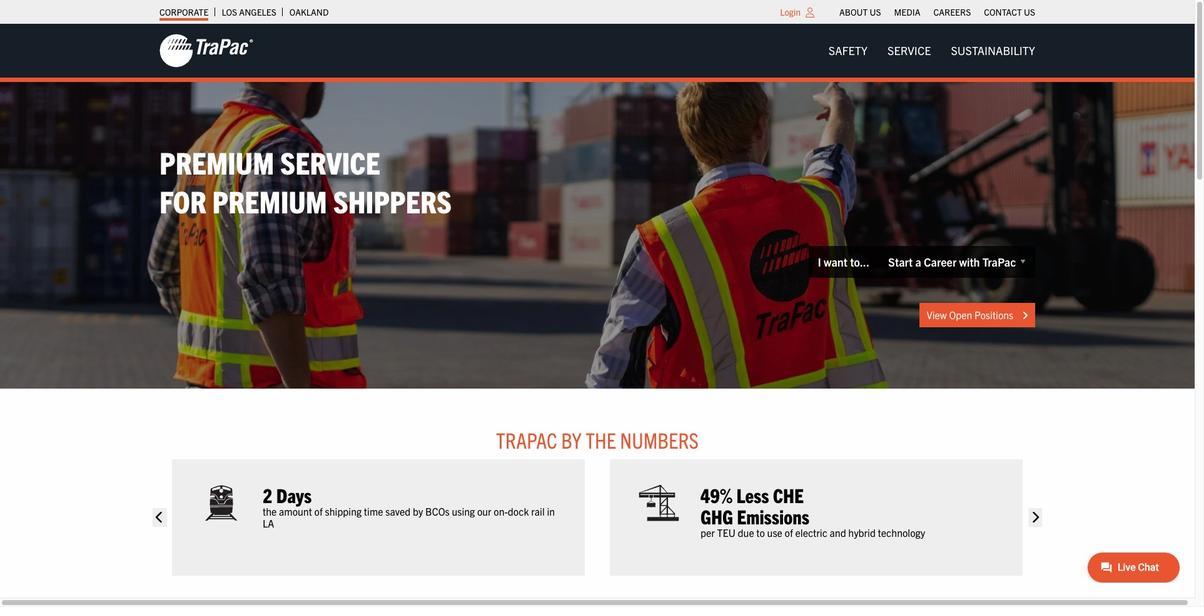Task type: vqa. For each thing, say whether or not it's contained in the screenshot.
AUSTIN
no



Task type: describe. For each thing, give the bounding box(es) containing it.
less
[[737, 482, 769, 507]]

contact us
[[985, 6, 1036, 18]]

per
[[701, 526, 715, 539]]

los
[[222, 6, 237, 18]]

emissions
[[737, 504, 810, 528]]

i
[[818, 255, 822, 269]]

rail
[[532, 505, 545, 517]]

saved
[[386, 505, 411, 517]]

about
[[840, 6, 868, 18]]

menu bar containing safety
[[819, 38, 1046, 63]]

use
[[768, 526, 783, 539]]

i want to...
[[818, 255, 870, 269]]

1 vertical spatial solid image
[[1029, 508, 1043, 527]]

view open positions
[[927, 309, 1016, 321]]

numbers
[[620, 426, 699, 453]]

the
[[263, 505, 277, 517]]

careers
[[934, 6, 972, 18]]

by
[[413, 505, 423, 517]]

corporate image
[[160, 33, 253, 68]]

safety link
[[819, 38, 878, 63]]

login
[[781, 6, 801, 18]]

positions
[[975, 309, 1014, 321]]

due
[[738, 526, 755, 539]]

media link
[[895, 3, 921, 21]]

menu bar containing about us
[[833, 3, 1042, 21]]

corporate
[[160, 6, 209, 18]]

la
[[263, 517, 274, 529]]

by
[[562, 426, 582, 453]]

2 days the amount of shipping time saved by bcos using our on-dock rail in la
[[263, 482, 555, 529]]

1 horizontal spatial service
[[888, 43, 932, 58]]

technology
[[878, 526, 926, 539]]

49%
[[701, 482, 733, 507]]

amount
[[279, 505, 312, 517]]

angeles
[[239, 6, 277, 18]]

on-
[[494, 505, 508, 517]]

sustainability link
[[942, 38, 1046, 63]]

open
[[950, 309, 973, 321]]

want
[[824, 255, 848, 269]]

solid image inside view open positions link
[[1023, 311, 1029, 321]]

to
[[757, 526, 765, 539]]

49% less che ghg emissions per teu due to use of electric and hybrid technology
[[701, 482, 926, 539]]

contact us link
[[985, 3, 1036, 21]]

days
[[276, 482, 312, 507]]

0 vertical spatial premium
[[160, 143, 274, 181]]

premium service for premium shippers
[[160, 143, 452, 220]]

shipping
[[325, 505, 362, 517]]



Task type: locate. For each thing, give the bounding box(es) containing it.
of right use
[[785, 526, 794, 539]]

careers link
[[934, 3, 972, 21]]

hybrid
[[849, 526, 876, 539]]

us for about us
[[870, 6, 882, 18]]

1 vertical spatial menu bar
[[819, 38, 1046, 63]]

shippers
[[333, 182, 452, 220]]

ghg
[[701, 504, 733, 528]]

1 vertical spatial of
[[785, 526, 794, 539]]

light image
[[806, 8, 815, 18]]

us right contact at right
[[1025, 6, 1036, 18]]

corporate link
[[160, 3, 209, 21]]

using
[[452, 505, 475, 517]]

0 vertical spatial solid image
[[1023, 311, 1029, 321]]

for
[[160, 182, 206, 220]]

view
[[927, 309, 947, 321]]

0 horizontal spatial service
[[280, 143, 381, 181]]

1 horizontal spatial of
[[785, 526, 794, 539]]

2 us from the left
[[1025, 6, 1036, 18]]

about us link
[[840, 3, 882, 21]]

menu bar up service link
[[833, 3, 1042, 21]]

in
[[547, 505, 555, 517]]

2
[[263, 482, 273, 507]]

service
[[888, 43, 932, 58], [280, 143, 381, 181]]

che
[[773, 482, 804, 507]]

1 us from the left
[[870, 6, 882, 18]]

us
[[870, 6, 882, 18], [1025, 6, 1036, 18]]

contact
[[985, 6, 1023, 18]]

dock
[[508, 505, 529, 517]]

0 vertical spatial of
[[315, 505, 323, 517]]

1 horizontal spatial us
[[1025, 6, 1036, 18]]

menu bar down careers link
[[819, 38, 1046, 63]]

trapac by the numbers
[[496, 426, 699, 453]]

teu
[[718, 526, 736, 539]]

and
[[830, 526, 847, 539]]

our
[[478, 505, 492, 517]]

of inside the 2 days the amount of shipping time saved by bcos using our on-dock rail in la
[[315, 505, 323, 517]]

0 vertical spatial menu bar
[[833, 3, 1042, 21]]

us inside about us link
[[870, 6, 882, 18]]

trapac
[[496, 426, 558, 453]]

to...
[[851, 255, 870, 269]]

about us
[[840, 6, 882, 18]]

oakland link
[[290, 3, 329, 21]]

time
[[364, 505, 383, 517]]

0 horizontal spatial of
[[315, 505, 323, 517]]

media
[[895, 6, 921, 18]]

electric
[[796, 526, 828, 539]]

of
[[315, 505, 323, 517], [785, 526, 794, 539]]

of right amount
[[315, 505, 323, 517]]

service link
[[878, 38, 942, 63]]

0 vertical spatial service
[[888, 43, 932, 58]]

premium
[[160, 143, 274, 181], [213, 182, 327, 220]]

solid image
[[1023, 311, 1029, 321], [1029, 508, 1043, 527]]

0 horizontal spatial us
[[870, 6, 882, 18]]

1 vertical spatial premium
[[213, 182, 327, 220]]

menu bar
[[833, 3, 1042, 21], [819, 38, 1046, 63]]

login link
[[781, 6, 801, 18]]

sustainability
[[952, 43, 1036, 58]]

service inside the premium service for premium shippers
[[280, 143, 381, 181]]

bcos
[[426, 505, 450, 517]]

safety
[[829, 43, 868, 58]]

oakland
[[290, 6, 329, 18]]

us for contact us
[[1025, 6, 1036, 18]]

the
[[586, 426, 617, 453]]

los angeles link
[[222, 3, 277, 21]]

los angeles
[[222, 6, 277, 18]]

us right about
[[870, 6, 882, 18]]

view open positions link
[[920, 303, 1036, 328]]

1 vertical spatial service
[[280, 143, 381, 181]]

us inside contact us link
[[1025, 6, 1036, 18]]

of inside 49% less che ghg emissions per teu due to use of electric and hybrid technology
[[785, 526, 794, 539]]

solid image
[[153, 508, 167, 527]]



